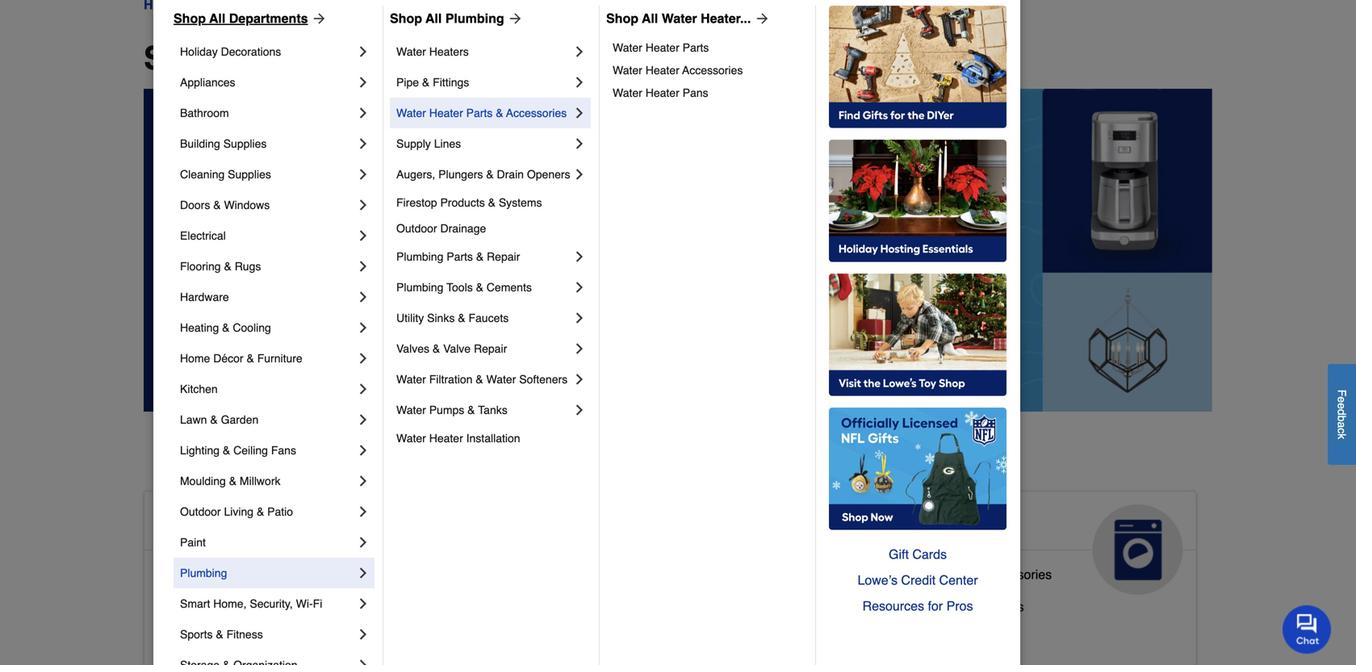 Task type: describe. For each thing, give the bounding box(es) containing it.
supply lines
[[396, 137, 461, 150]]

outdoor living & patio link
[[180, 496, 355, 527]]

2 horizontal spatial accessories
[[983, 567, 1052, 582]]

plungers
[[438, 168, 483, 181]]

f e e d b a c k button
[[1328, 364, 1356, 465]]

plumbing parts & repair
[[396, 250, 520, 263]]

chevron right image for supply lines
[[571, 136, 588, 152]]

cements
[[487, 281, 532, 294]]

chevron right image for kitchen
[[355, 381, 371, 397]]

chevron right image for bathroom
[[355, 105, 371, 121]]

1 vertical spatial home
[[282, 511, 345, 537]]

drain
[[497, 168, 524, 181]]

outdoor for outdoor living & patio
[[180, 505, 221, 518]]

rugs
[[235, 260, 261, 273]]

pros
[[946, 599, 973, 613]]

moulding
[[180, 475, 226, 488]]

lighting
[[180, 444, 220, 457]]

cleaning supplies link
[[180, 159, 355, 190]]

pet beds, houses, & furniture link
[[517, 621, 691, 654]]

chevron right image for moulding & millwork
[[355, 473, 371, 489]]

0 horizontal spatial appliances
[[180, 76, 235, 89]]

1 vertical spatial furniture
[[640, 625, 691, 640]]

resources
[[862, 599, 924, 613]]

c
[[1335, 428, 1348, 433]]

products
[[440, 196, 485, 209]]

accessible for accessible bedroom
[[157, 599, 219, 614]]

millwork
[[240, 475, 280, 488]]

1 e from the top
[[1335, 396, 1348, 403]]

resources for pros link
[[829, 593, 1007, 619]]

chevron right image for doors & windows
[[355, 197, 371, 213]]

f e e d b a c k
[[1335, 390, 1348, 439]]

smart
[[180, 597, 210, 610]]

sports & fitness
[[180, 628, 263, 641]]

2 vertical spatial home
[[269, 632, 303, 646]]

beverage & wine chillers link
[[877, 596, 1024, 628]]

home décor & furniture link
[[180, 343, 355, 374]]

home décor & furniture
[[180, 352, 302, 365]]

parts inside the appliance parts & accessories link
[[937, 567, 967, 582]]

all for water
[[642, 11, 658, 26]]

for
[[928, 599, 943, 613]]

gift cards link
[[829, 542, 1007, 567]]

chevron right image for water pumps & tanks
[[571, 402, 588, 418]]

chevron right image for smart home, security, wi-fi
[[355, 596, 371, 612]]

tools
[[446, 281, 473, 294]]

lighting & ceiling fans link
[[180, 435, 355, 466]]

doors & windows
[[180, 199, 270, 211]]

wine
[[948, 599, 977, 614]]

cleaning supplies
[[180, 168, 271, 181]]

valve
[[443, 342, 471, 355]]

water for water filtration & water softeners
[[396, 373, 426, 386]]

departments for shop all departments
[[282, 40, 480, 77]]

0 horizontal spatial accessories
[[506, 107, 567, 119]]

repair for plumbing parts & repair
[[487, 250, 520, 263]]

shop for shop all departments
[[174, 11, 206, 26]]

appliance parts & accessories
[[877, 567, 1052, 582]]

& right entry
[[256, 632, 265, 646]]

chevron right image for plumbing tools & cements
[[571, 279, 588, 295]]

décor
[[213, 352, 243, 365]]

softeners
[[519, 373, 568, 386]]

holiday decorations link
[[180, 36, 355, 67]]

doors & windows link
[[180, 190, 355, 220]]

flooring
[[180, 260, 221, 273]]

sports
[[180, 628, 213, 641]]

credit
[[901, 573, 936, 588]]

& inside 'link'
[[458, 312, 465, 324]]

chevron right image for appliances
[[355, 74, 371, 90]]

bedroom
[[223, 599, 275, 614]]

water for water heater accessories
[[613, 64, 642, 77]]

shop all plumbing
[[390, 11, 504, 26]]

heating
[[180, 321, 219, 334]]

supply
[[396, 137, 431, 150]]

water heaters
[[396, 45, 469, 58]]

outdoor living & patio
[[180, 505, 293, 518]]

electrical
[[180, 229, 226, 242]]

arrow right image
[[751, 10, 770, 27]]

a
[[1335, 422, 1348, 428]]

chevron right image for hardware
[[355, 289, 371, 305]]

0 vertical spatial home
[[180, 352, 210, 365]]

appliances image
[[1093, 504, 1183, 595]]

0 vertical spatial bathroom
[[180, 107, 229, 119]]

chevron right image for building supplies
[[355, 136, 371, 152]]

& left pros
[[936, 599, 944, 614]]

1 horizontal spatial accessories
[[682, 64, 743, 77]]

beverage & wine chillers
[[877, 599, 1024, 614]]

& down accessible bedroom link
[[216, 628, 223, 641]]

animal
[[517, 511, 592, 537]]

chevron right image for water heaters
[[571, 44, 588, 60]]

& down "pipe & fittings" link
[[496, 107, 503, 119]]

water heater accessories link
[[613, 59, 804, 82]]

water heater pans
[[613, 86, 708, 99]]

& up outdoor drainage link on the left of the page
[[488, 196, 496, 209]]

2 e from the top
[[1335, 403, 1348, 409]]

& left the millwork
[[229, 475, 237, 488]]

water heater pans link
[[613, 82, 804, 104]]

parts inside water heater parts link
[[683, 41, 709, 54]]

augers,
[[396, 168, 435, 181]]

utility sinks & faucets
[[396, 312, 509, 324]]

center
[[939, 573, 978, 588]]

chevron right image for outdoor living & patio
[[355, 504, 371, 520]]

supplies for livestock supplies
[[574, 593, 624, 608]]

water heater installation
[[396, 432, 520, 445]]

water heater parts link
[[613, 36, 804, 59]]

cooling
[[233, 321, 271, 334]]

lawn & garden
[[180, 413, 259, 426]]

holiday decorations
[[180, 45, 281, 58]]

0 vertical spatial appliances link
[[180, 67, 355, 98]]

& right houses,
[[628, 625, 636, 640]]

heater for water heater accessories
[[645, 64, 679, 77]]

shop for shop all water heater...
[[606, 11, 638, 26]]

holiday
[[180, 45, 218, 58]]

accessible for accessible bathroom
[[157, 567, 219, 582]]

water for water heater parts
[[613, 41, 642, 54]]

sinks
[[427, 312, 455, 324]]

shop all departments link
[[174, 9, 327, 28]]

building
[[180, 137, 220, 150]]

systems
[[499, 196, 542, 209]]

openers
[[527, 168, 570, 181]]

building supplies
[[180, 137, 267, 150]]

houses,
[[577, 625, 624, 640]]

supply lines link
[[396, 128, 571, 159]]

pipe
[[396, 76, 419, 89]]

accessible for accessible entry & home
[[157, 632, 219, 646]]

f
[[1335, 390, 1348, 396]]

1 vertical spatial pet
[[517, 625, 536, 640]]

chat invite button image
[[1283, 605, 1332, 654]]

beverage
[[877, 599, 932, 614]]

garden
[[221, 413, 259, 426]]

& up wine
[[971, 567, 979, 582]]

augers, plungers & drain openers
[[396, 168, 570, 181]]

chevron right image for water heater parts & accessories
[[571, 105, 588, 121]]

shop all departments
[[174, 11, 308, 26]]

chevron right image for sports & fitness
[[355, 626, 371, 642]]

water heater parts
[[613, 41, 709, 54]]

plumbing link
[[180, 558, 355, 588]]

departments for shop all departments
[[229, 11, 308, 26]]

pipe & fittings link
[[396, 67, 571, 98]]

livestock
[[517, 593, 571, 608]]

1 horizontal spatial appliances link
[[864, 492, 1196, 595]]

& left patio
[[257, 505, 264, 518]]

enjoy savings year-round. no matter what you're shopping for, find what you need at a great price. image
[[144, 89, 1212, 412]]

water inside shop all water heater... link
[[662, 11, 697, 26]]

chevron right image for plumbing
[[355, 565, 371, 581]]

chevron right image for pipe & fittings
[[571, 74, 588, 90]]

& left rugs
[[224, 260, 232, 273]]

lowe's credit center
[[858, 573, 978, 588]]

k
[[1335, 433, 1348, 439]]

gift
[[889, 547, 909, 562]]

shop all water heater... link
[[606, 9, 770, 28]]

chevron right image for augers, plungers & drain openers
[[571, 166, 588, 182]]



Task type: locate. For each thing, give the bounding box(es) containing it.
shop all departments
[[144, 40, 480, 77]]

water down water pumps & tanks in the left of the page
[[396, 432, 426, 445]]

supplies up houses,
[[574, 593, 624, 608]]

furniture up kitchen "link"
[[257, 352, 302, 365]]

water up supply
[[396, 107, 426, 119]]

accessible up sports on the left bottom of page
[[157, 599, 219, 614]]

shop up water heaters
[[390, 11, 422, 26]]

chevron right image for heating & cooling
[[355, 320, 371, 336]]

appliances link
[[180, 67, 355, 98], [864, 492, 1196, 595]]

water for water pumps & tanks
[[396, 404, 426, 416]]

b
[[1335, 415, 1348, 422]]

building supplies link
[[180, 128, 355, 159]]

& left drain at the left top of the page
[[486, 168, 494, 181]]

1 vertical spatial outdoor
[[180, 505, 221, 518]]

repair down faucets
[[474, 342, 507, 355]]

water inside water heater accessories link
[[613, 64, 642, 77]]

& right the tools
[[476, 281, 483, 294]]

arrow right image
[[308, 10, 327, 27], [504, 10, 524, 27]]

sports & fitness link
[[180, 619, 355, 650]]

moulding & millwork link
[[180, 466, 355, 496]]

3 accessible from the top
[[157, 599, 219, 614]]

1 vertical spatial departments
[[282, 40, 480, 77]]

cards
[[912, 547, 947, 562]]

supplies for cleaning supplies
[[228, 168, 271, 181]]

repair inside 'valves & valve repair' "link"
[[474, 342, 507, 355]]

accessible down "moulding"
[[157, 511, 275, 537]]

0 vertical spatial outdoor
[[396, 222, 437, 235]]

chevron right image for lawn & garden
[[355, 412, 371, 428]]

smart home, security, wi-fi link
[[180, 588, 355, 619]]

officially licensed n f l gifts. shop now. image
[[829, 408, 1007, 530]]

accessible bathroom link
[[157, 563, 279, 596]]

arrow right image up shop all departments
[[308, 10, 327, 27]]

1 vertical spatial repair
[[474, 342, 507, 355]]

arrow right image up water heaters "link"
[[504, 10, 524, 27]]

all for departments
[[209, 11, 225, 26]]

flooring & rugs
[[180, 260, 261, 273]]

repair for valves & valve repair
[[474, 342, 507, 355]]

heating & cooling link
[[180, 312, 355, 343]]

chevron right image
[[355, 44, 371, 60], [571, 44, 588, 60], [355, 105, 371, 121], [355, 197, 371, 213], [571, 249, 588, 265], [355, 258, 371, 274], [571, 279, 588, 295], [355, 289, 371, 305], [571, 310, 588, 326], [571, 341, 588, 357], [571, 371, 588, 387], [355, 381, 371, 397], [355, 442, 371, 458], [355, 473, 371, 489], [355, 504, 371, 520], [355, 657, 371, 665]]

water inside water heater parts & accessories link
[[396, 107, 426, 119]]

1 horizontal spatial shop
[[390, 11, 422, 26]]

water inside water heater pans link
[[613, 86, 642, 99]]

water down water heater accessories
[[613, 86, 642, 99]]

arrow right image for shop all plumbing
[[504, 10, 524, 27]]

pans
[[683, 86, 708, 99]]

accessible home link
[[144, 492, 477, 595]]

shop inside 'link'
[[390, 11, 422, 26]]

heater down water heater parts
[[645, 64, 679, 77]]

furniture right houses,
[[640, 625, 691, 640]]

& right 'lawn' at the left
[[210, 413, 218, 426]]

heater for water heater parts & accessories
[[429, 107, 463, 119]]

livestock supplies link
[[517, 589, 624, 621]]

2 accessible from the top
[[157, 567, 219, 582]]

chevron right image for valves & valve repair
[[571, 341, 588, 357]]

water up water heater accessories
[[613, 41, 642, 54]]

2 vertical spatial accessories
[[983, 567, 1052, 582]]

plumbing up smart
[[180, 567, 227, 580]]

0 horizontal spatial arrow right image
[[308, 10, 327, 27]]

water heaters link
[[396, 36, 571, 67]]

1 horizontal spatial arrow right image
[[504, 10, 524, 27]]

plumbing parts & repair link
[[396, 241, 571, 272]]

all up holiday decorations
[[209, 11, 225, 26]]

1 vertical spatial supplies
[[228, 168, 271, 181]]

plumbing up water heaters "link"
[[445, 11, 504, 26]]

1 horizontal spatial furniture
[[640, 625, 691, 640]]

living
[[224, 505, 253, 518]]

& right pipe
[[422, 76, 430, 89]]

bathroom link
[[180, 98, 355, 128]]

cleaning
[[180, 168, 225, 181]]

chevron right image for flooring & rugs
[[355, 258, 371, 274]]

animal & pet care image
[[733, 504, 823, 595]]

security,
[[250, 597, 293, 610]]

1 horizontal spatial pet
[[621, 511, 656, 537]]

bathroom up smart home, security, wi-fi
[[223, 567, 279, 582]]

electrical link
[[180, 220, 355, 251]]

& right sinks
[[458, 312, 465, 324]]

water inside "water heater installation" link
[[396, 432, 426, 445]]

outdoor down firestop on the left of page
[[396, 222, 437, 235]]

& right the animal
[[599, 511, 615, 537]]

0 horizontal spatial furniture
[[257, 352, 302, 365]]

shop all water heater...
[[606, 11, 751, 26]]

water filtration & water softeners
[[396, 373, 568, 386]]

patio
[[267, 505, 293, 518]]

appliances down holiday
[[180, 76, 235, 89]]

chevron right image for electrical
[[355, 228, 371, 244]]

shop for shop all plumbing
[[390, 11, 422, 26]]

0 vertical spatial repair
[[487, 250, 520, 263]]

3 shop from the left
[[606, 11, 638, 26]]

shop up holiday
[[174, 11, 206, 26]]

chevron right image for paint
[[355, 534, 371, 550]]

chevron right image for lighting & ceiling fans
[[355, 442, 371, 458]]

chevron right image for home décor & furniture
[[355, 350, 371, 366]]

water for water heater pans
[[613, 86, 642, 99]]

2 vertical spatial supplies
[[574, 593, 624, 608]]

& inside "link"
[[433, 342, 440, 355]]

hardware link
[[180, 282, 355, 312]]

plumbing tools & cements link
[[396, 272, 571, 303]]

all up water heaters
[[425, 11, 442, 26]]

chevron right image for water filtration & water softeners
[[571, 371, 588, 387]]

1 vertical spatial appliances link
[[864, 492, 1196, 595]]

accessible bedroom link
[[157, 596, 275, 628]]

pet inside animal & pet care
[[621, 511, 656, 537]]

e up "d"
[[1335, 396, 1348, 403]]

1 shop from the left
[[174, 11, 206, 26]]

appliances link up chillers
[[864, 492, 1196, 595]]

firestop
[[396, 196, 437, 209]]

water heater installation link
[[396, 425, 588, 451]]

& left ceiling on the left of page
[[223, 444, 230, 457]]

plumbing down outdoor drainage
[[396, 250, 443, 263]]

hardware
[[180, 291, 229, 303]]

plumbing inside shop all plumbing 'link'
[[445, 11, 504, 26]]

parts inside plumbing parts & repair link
[[447, 250, 473, 263]]

find gifts for the diyer. image
[[829, 6, 1007, 128]]

plumbing inside plumbing link
[[180, 567, 227, 580]]

supplies for building supplies
[[223, 137, 267, 150]]

shop all plumbing link
[[390, 9, 524, 28]]

arrow right image for shop all departments
[[308, 10, 327, 27]]

kitchen
[[180, 383, 218, 396]]

& left valve
[[433, 342, 440, 355]]

plumbing up utility
[[396, 281, 443, 294]]

paint
[[180, 536, 206, 549]]

arrow right image inside shop all departments link
[[308, 10, 327, 27]]

accessible entry & home link
[[157, 628, 303, 660]]

accessible home image
[[373, 504, 464, 595]]

repair inside plumbing parts & repair link
[[487, 250, 520, 263]]

2 arrow right image from the left
[[504, 10, 524, 27]]

beds,
[[540, 625, 573, 640]]

repair
[[487, 250, 520, 263], [474, 342, 507, 355]]

outdoor for outdoor drainage
[[396, 222, 437, 235]]

0 horizontal spatial appliances link
[[180, 67, 355, 98]]

accessories down water heater parts link
[[682, 64, 743, 77]]

firestop products & systems link
[[396, 190, 588, 216]]

plumbing for plumbing tools & cements
[[396, 281, 443, 294]]

1 horizontal spatial appliances
[[877, 511, 997, 537]]

appliances up the cards
[[877, 511, 997, 537]]

departments
[[229, 11, 308, 26], [282, 40, 480, 77]]

supplies up cleaning supplies
[[223, 137, 267, 150]]

0 vertical spatial pet
[[621, 511, 656, 537]]

0 vertical spatial furniture
[[257, 352, 302, 365]]

plumbing for plumbing
[[180, 567, 227, 580]]

heater down 'pumps'
[[429, 432, 463, 445]]

2 horizontal spatial shop
[[606, 11, 638, 26]]

lines
[[434, 137, 461, 150]]

& inside "link"
[[467, 404, 475, 416]]

& left the tanks
[[467, 404, 475, 416]]

water inside water heater parts link
[[613, 41, 642, 54]]

firestop products & systems
[[396, 196, 542, 209]]

4 accessible from the top
[[157, 632, 219, 646]]

heater down water heater accessories
[[645, 86, 679, 99]]

animal & pet care link
[[504, 492, 836, 595]]

holiday hosting essentials. image
[[829, 140, 1007, 262]]

& right filtration
[[476, 373, 483, 386]]

parts up water heater accessories link
[[683, 41, 709, 54]]

utility sinks & faucets link
[[396, 303, 571, 333]]

& right doors
[[213, 199, 221, 211]]

water for water heater installation
[[396, 432, 426, 445]]

fans
[[271, 444, 296, 457]]

0 horizontal spatial shop
[[174, 11, 206, 26]]

outdoor down "moulding"
[[180, 505, 221, 518]]

all for plumbing
[[425, 11, 442, 26]]

chevron right image for plumbing parts & repair
[[571, 249, 588, 265]]

arrow right image inside shop all plumbing 'link'
[[504, 10, 524, 27]]

parts down drainage
[[447, 250, 473, 263]]

lawn & garden link
[[180, 404, 355, 435]]

water pumps & tanks link
[[396, 395, 571, 425]]

water inside water pumps & tanks "link"
[[396, 404, 426, 416]]

all down shop all departments link
[[233, 40, 273, 77]]

water up pipe
[[396, 45, 426, 58]]

parts down "pipe & fittings" link
[[466, 107, 493, 119]]

0 vertical spatial departments
[[229, 11, 308, 26]]

supplies up windows
[[228, 168, 271, 181]]

accessible for accessible home
[[157, 511, 275, 537]]

parts
[[683, 41, 709, 54], [466, 107, 493, 119], [447, 250, 473, 263], [937, 567, 967, 582]]

0 horizontal spatial outdoor
[[180, 505, 221, 518]]

1 vertical spatial accessories
[[506, 107, 567, 119]]

heater up water heater accessories
[[645, 41, 679, 54]]

shop
[[174, 11, 206, 26], [390, 11, 422, 26], [606, 11, 638, 26]]

valves
[[396, 342, 429, 355]]

appliance
[[877, 567, 933, 582]]

plumbing inside plumbing parts & repair link
[[396, 250, 443, 263]]

0 horizontal spatial pet
[[517, 625, 536, 640]]

care
[[517, 537, 567, 563]]

supplies inside "link"
[[574, 593, 624, 608]]

accessible down smart
[[157, 632, 219, 646]]

0 vertical spatial supplies
[[223, 137, 267, 150]]

& down outdoor drainage link on the left of the page
[[476, 250, 484, 263]]

accessories up supply lines link
[[506, 107, 567, 119]]

accessible up smart
[[157, 567, 219, 582]]

water up water heater parts
[[662, 11, 697, 26]]

faucets
[[469, 312, 509, 324]]

water for water heater parts & accessories
[[396, 107, 426, 119]]

chevron right image
[[355, 74, 371, 90], [571, 74, 588, 90], [571, 105, 588, 121], [355, 136, 371, 152], [571, 136, 588, 152], [355, 166, 371, 182], [571, 166, 588, 182], [355, 228, 371, 244], [355, 320, 371, 336], [355, 350, 371, 366], [571, 402, 588, 418], [355, 412, 371, 428], [355, 534, 371, 550], [355, 565, 371, 581], [355, 596, 371, 612], [355, 626, 371, 642]]

heater for water heater pans
[[645, 86, 679, 99]]

valves & valve repair
[[396, 342, 507, 355]]

plumbing inside plumbing tools & cements link
[[396, 281, 443, 294]]

0 vertical spatial accessories
[[682, 64, 743, 77]]

plumbing for plumbing parts & repair
[[396, 250, 443, 263]]

pipe & fittings
[[396, 76, 469, 89]]

accessories up chillers
[[983, 567, 1052, 582]]

animal & pet care
[[517, 511, 656, 563]]

decorations
[[221, 45, 281, 58]]

parts inside water heater parts & accessories link
[[466, 107, 493, 119]]

windows
[[224, 199, 270, 211]]

pumps
[[429, 404, 464, 416]]

appliances link down decorations at top left
[[180, 67, 355, 98]]

accessible home
[[157, 511, 345, 537]]

0 vertical spatial appliances
[[180, 76, 235, 89]]

water for water heaters
[[396, 45, 426, 58]]

tanks
[[478, 404, 507, 416]]

utility
[[396, 312, 424, 324]]

& left cooling
[[222, 321, 230, 334]]

1 vertical spatial bathroom
[[223, 567, 279, 582]]

visit the lowe's toy shop. image
[[829, 274, 1007, 396]]

ceiling
[[233, 444, 268, 457]]

water left 'pumps'
[[396, 404, 426, 416]]

water up the tanks
[[486, 373, 516, 386]]

heater for water heater parts
[[645, 41, 679, 54]]

chevron right image for cleaning supplies
[[355, 166, 371, 182]]

heater up lines
[[429, 107, 463, 119]]

all up water heater parts
[[642, 11, 658, 26]]

1 accessible from the top
[[157, 511, 275, 537]]

bathroom up building
[[180, 107, 229, 119]]

all inside 'link'
[[425, 11, 442, 26]]

chevron right image for holiday decorations
[[355, 44, 371, 60]]

water up water heater pans
[[613, 64, 642, 77]]

1 arrow right image from the left
[[308, 10, 327, 27]]

1 vertical spatial appliances
[[877, 511, 997, 537]]

chevron right image for utility sinks & faucets
[[571, 310, 588, 326]]

water inside water heaters "link"
[[396, 45, 426, 58]]

heater for water heater installation
[[429, 432, 463, 445]]

shop up water heater parts
[[606, 11, 638, 26]]

plumbing tools & cements
[[396, 281, 532, 294]]

water heater accessories
[[613, 64, 743, 77]]

d
[[1335, 409, 1348, 415]]

e up b
[[1335, 403, 1348, 409]]

&
[[422, 76, 430, 89], [496, 107, 503, 119], [486, 168, 494, 181], [488, 196, 496, 209], [213, 199, 221, 211], [476, 250, 484, 263], [224, 260, 232, 273], [476, 281, 483, 294], [458, 312, 465, 324], [222, 321, 230, 334], [433, 342, 440, 355], [247, 352, 254, 365], [476, 373, 483, 386], [467, 404, 475, 416], [210, 413, 218, 426], [223, 444, 230, 457], [229, 475, 237, 488], [257, 505, 264, 518], [599, 511, 615, 537], [971, 567, 979, 582], [936, 599, 944, 614], [628, 625, 636, 640], [216, 628, 223, 641], [256, 632, 265, 646]]

lawn
[[180, 413, 207, 426]]

& inside animal & pet care
[[599, 511, 615, 537]]

doors
[[180, 199, 210, 211]]

pet beds, houses, & furniture
[[517, 625, 691, 640]]

heater
[[645, 41, 679, 54], [645, 64, 679, 77], [645, 86, 679, 99], [429, 107, 463, 119], [429, 432, 463, 445]]

drainage
[[440, 222, 486, 235]]

repair down outdoor drainage link on the left of the page
[[487, 250, 520, 263]]

parts down the cards
[[937, 567, 967, 582]]

water filtration & water softeners link
[[396, 364, 571, 395]]

heaters
[[429, 45, 469, 58]]

1 horizontal spatial outdoor
[[396, 222, 437, 235]]

& right the décor
[[247, 352, 254, 365]]

2 shop from the left
[[390, 11, 422, 26]]

water down 'valves'
[[396, 373, 426, 386]]



Task type: vqa. For each thing, say whether or not it's contained in the screenshot.
"Filtration"
yes



